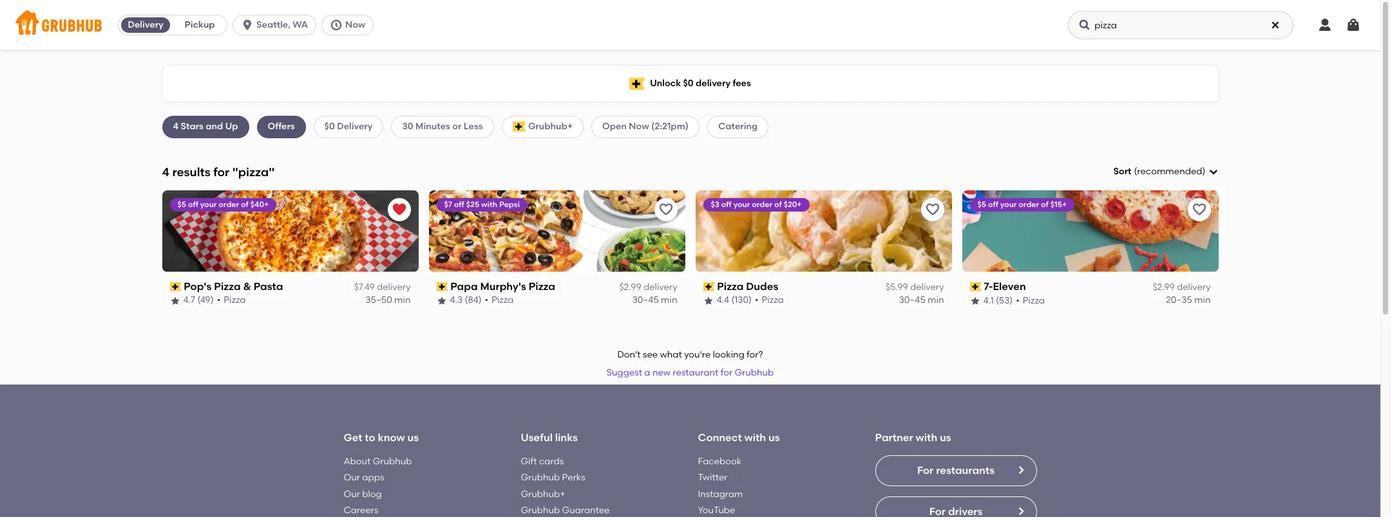 Task type: describe. For each thing, give the bounding box(es) containing it.
your for pizza
[[733, 200, 750, 209]]

4 stars and up
[[173, 121, 238, 132]]

facebook link
[[698, 457, 741, 468]]

$25
[[466, 200, 479, 209]]

eleven
[[993, 281, 1026, 293]]

to
[[365, 432, 375, 445]]

1 us from the left
[[407, 432, 419, 445]]

$0 delivery
[[324, 121, 373, 132]]

twitter
[[698, 473, 728, 484]]

delivery for pizza dudes
[[910, 282, 944, 293]]

subscription pass image for pizza dudes
[[703, 283, 714, 292]]

delivery inside 4 results for "pizza" main content
[[337, 121, 373, 132]]

for?
[[747, 350, 763, 361]]

min for pizza dudes
[[928, 295, 944, 306]]

catering
[[718, 121, 758, 132]]

1 our from the top
[[344, 473, 360, 484]]

up
[[225, 121, 238, 132]]

guarantee
[[562, 506, 610, 516]]

about grubhub our apps our blog careers
[[344, 457, 412, 516]]

0 horizontal spatial $0
[[324, 121, 335, 132]]

and
[[206, 121, 223, 132]]

save this restaurant image
[[658, 202, 673, 218]]

grubhub+ inside gift cards grubhub perks grubhub+ grubhub guarantee
[[521, 489, 565, 500]]

off for papa
[[454, 200, 464, 209]]

pizza up the 4.4 (130)
[[717, 281, 744, 293]]

get
[[344, 432, 362, 445]]

for restaurants link
[[875, 456, 1037, 487]]

with for partner with us
[[916, 432, 937, 445]]

20–35 min
[[1166, 295, 1211, 306]]

)
[[1202, 166, 1205, 177]]

$7 off $25 with pepsi
[[444, 200, 520, 209]]

right image
[[1015, 466, 1026, 476]]

your for 7-
[[1000, 200, 1017, 209]]

twitter link
[[698, 473, 728, 484]]

0 vertical spatial grubhub+
[[528, 121, 573, 132]]

connect
[[698, 432, 742, 445]]

4.7 (49)
[[183, 295, 214, 306]]

$5 for 7-
[[977, 200, 986, 209]]

seattle, wa button
[[233, 15, 321, 35]]

min for 7-eleven
[[1194, 295, 1211, 306]]

30–45 for papa murphy's pizza
[[632, 295, 659, 306]]

35–50 min
[[366, 295, 411, 306]]

saved restaurant image
[[391, 202, 407, 218]]

connect with us
[[698, 432, 780, 445]]

order for dudes
[[752, 200, 772, 209]]

svg image
[[330, 19, 343, 32]]

papa murphy's pizza logo image
[[429, 191, 685, 272]]

for inside "button"
[[721, 368, 732, 379]]

4.4
[[717, 295, 729, 306]]

(130)
[[731, 295, 752, 306]]

grubhub down grubhub+ link on the left of page
[[521, 506, 560, 516]]

4 for 4 stars and up
[[173, 121, 179, 132]]

restaurant
[[673, 368, 718, 379]]

• pizza for dudes
[[755, 295, 784, 306]]

unlock $0 delivery fees
[[650, 78, 751, 89]]

pizza left &
[[214, 281, 241, 293]]

suggest a new restaurant for grubhub
[[607, 368, 774, 379]]

subscription pass image for 7-eleven
[[970, 283, 981, 292]]

• for dudes
[[755, 295, 758, 306]]

$5 off your order of $40+
[[177, 200, 269, 209]]

of for eleven
[[1041, 200, 1048, 209]]

useful
[[521, 432, 553, 445]]

links
[[555, 432, 578, 445]]

with for connect with us
[[744, 432, 766, 445]]

fees
[[733, 78, 751, 89]]

"pizza"
[[232, 165, 275, 179]]

4 results for "pizza" main content
[[0, 50, 1380, 518]]

facebook twitter instagram youtube
[[698, 457, 743, 516]]

save this restaurant button for pizza dudes
[[921, 198, 944, 221]]

main navigation navigation
[[0, 0, 1380, 50]]

see
[[643, 350, 658, 361]]

0 horizontal spatial with
[[481, 200, 497, 209]]

pickup
[[185, 19, 215, 30]]

$5 for pop's
[[177, 200, 186, 209]]

save this restaurant image for 7-eleven
[[1191, 202, 1207, 218]]

• for murphy's
[[485, 295, 488, 306]]

instagram
[[698, 489, 743, 500]]

us for connect with us
[[768, 432, 780, 445]]

star icon image for 7-eleven
[[970, 296, 980, 306]]

pizza down papa murphy's pizza
[[492, 295, 514, 306]]

4.3
[[450, 295, 463, 306]]

30
[[402, 121, 413, 132]]

pizza down pop's pizza & pasta
[[224, 295, 246, 306]]

about grubhub link
[[344, 457, 412, 468]]

a
[[644, 368, 650, 379]]

4.4 (130)
[[717, 295, 752, 306]]

our apps link
[[344, 473, 384, 484]]

perks
[[562, 473, 585, 484]]

4.1 (53)
[[983, 295, 1013, 306]]

30–45 for pizza dudes
[[899, 295, 925, 306]]

• pizza for pizza
[[217, 295, 246, 306]]

7-
[[984, 281, 993, 293]]

4.1
[[983, 295, 994, 306]]

gift cards link
[[521, 457, 564, 468]]

suggest a new restaurant for grubhub button
[[601, 362, 780, 385]]

for
[[917, 465, 934, 477]]

pop's pizza & pasta logo image
[[162, 191, 418, 272]]

get to know us
[[344, 432, 419, 445]]

sort
[[1113, 166, 1131, 177]]

dudes
[[746, 281, 778, 293]]

pickup button
[[173, 15, 227, 35]]

(
[[1134, 166, 1137, 177]]

pizza right murphy's
[[529, 281, 555, 293]]

(84)
[[465, 295, 482, 306]]

order for pizza
[[219, 200, 239, 209]]

instagram link
[[698, 489, 743, 500]]

of for dudes
[[774, 200, 782, 209]]

our blog link
[[344, 489, 382, 500]]

grubhub inside "button"
[[735, 368, 774, 379]]

what
[[660, 350, 682, 361]]

grubhub plus flag logo image for grubhub+
[[513, 122, 526, 132]]



Task type: vqa. For each thing, say whether or not it's contained in the screenshot.


Task type: locate. For each thing, give the bounding box(es) containing it.
save this restaurant image for pizza dudes
[[925, 202, 940, 218]]

1 horizontal spatial order
[[752, 200, 772, 209]]

delivery for pop's pizza & pasta
[[377, 282, 411, 293]]

now button
[[321, 15, 379, 35]]

us right the 'know'
[[407, 432, 419, 445]]

order left $20+
[[752, 200, 772, 209]]

7-eleven logo image
[[962, 191, 1218, 272]]

2 • pizza from the left
[[485, 295, 514, 306]]

1 horizontal spatial of
[[774, 200, 782, 209]]

• right (53)
[[1016, 295, 1020, 306]]

0 horizontal spatial us
[[407, 432, 419, 445]]

of left $15+
[[1041, 200, 1048, 209]]

our up careers link
[[344, 489, 360, 500]]

2 $5 from the left
[[977, 200, 986, 209]]

min for papa murphy's pizza
[[661, 295, 677, 306]]

pizza
[[214, 281, 241, 293], [529, 281, 555, 293], [717, 281, 744, 293], [224, 295, 246, 306], [492, 295, 514, 306], [762, 295, 784, 306], [1023, 295, 1045, 306]]

1 horizontal spatial save this restaurant image
[[1191, 202, 1207, 218]]

min
[[394, 295, 411, 306], [661, 295, 677, 306], [928, 295, 944, 306], [1194, 295, 1211, 306]]

your for pop's
[[200, 200, 217, 209]]

• pizza down dudes in the right of the page
[[755, 295, 784, 306]]

pepsi
[[499, 200, 520, 209]]

0 vertical spatial grubhub plus flag logo image
[[629, 78, 645, 90]]

&
[[243, 281, 251, 293]]

grubhub down the 'know'
[[373, 457, 412, 468]]

1 subscription pass image from the left
[[703, 283, 714, 292]]

• pizza down eleven
[[1016, 295, 1045, 306]]

results
[[172, 165, 211, 179]]

2 horizontal spatial your
[[1000, 200, 1017, 209]]

2 horizontal spatial us
[[940, 432, 951, 445]]

star icon image left 4.1
[[970, 296, 980, 306]]

1 horizontal spatial grubhub plus flag logo image
[[629, 78, 645, 90]]

grubhub guarantee link
[[521, 506, 610, 516]]

1 vertical spatial $0
[[324, 121, 335, 132]]

pasta
[[254, 281, 283, 293]]

2 subscription pass image from the left
[[970, 283, 981, 292]]

1 min from the left
[[394, 295, 411, 306]]

none field inside 4 results for "pizza" main content
[[1113, 166, 1218, 179]]

•
[[217, 295, 220, 306], [485, 295, 488, 306], [755, 295, 758, 306], [1016, 295, 1020, 306]]

$5 off your order of $15+
[[977, 200, 1067, 209]]

grubhub plus flag logo image
[[629, 78, 645, 90], [513, 122, 526, 132]]

for right results
[[213, 165, 229, 179]]

useful links
[[521, 432, 578, 445]]

2 $2.99 delivery from the left
[[1153, 282, 1211, 293]]

30 minutes or less
[[402, 121, 483, 132]]

1 your from the left
[[200, 200, 217, 209]]

• pizza down papa murphy's pizza
[[485, 295, 514, 306]]

0 horizontal spatial $5
[[177, 200, 186, 209]]

svg image
[[1317, 17, 1333, 33], [1346, 17, 1361, 33], [241, 19, 254, 32], [1078, 19, 1091, 32], [1270, 20, 1281, 30], [1208, 167, 1218, 177]]

35–50
[[366, 295, 392, 306]]

subscription pass image left 7-
[[970, 283, 981, 292]]

2 horizontal spatial of
[[1041, 200, 1048, 209]]

2 our from the top
[[344, 489, 360, 500]]

1 of from the left
[[241, 200, 248, 209]]

grubhub down for?
[[735, 368, 774, 379]]

• right (84)
[[485, 295, 488, 306]]

4 • from the left
[[1016, 295, 1020, 306]]

1 vertical spatial grubhub plus flag logo image
[[513, 122, 526, 132]]

0 horizontal spatial subscription pass image
[[703, 283, 714, 292]]

30–45 min down $5.99 delivery
[[899, 295, 944, 306]]

0 horizontal spatial $2.99 delivery
[[619, 282, 677, 293]]

of left $20+
[[774, 200, 782, 209]]

• down dudes in the right of the page
[[755, 295, 758, 306]]

1 30–45 from the left
[[632, 295, 659, 306]]

1 horizontal spatial now
[[629, 121, 649, 132]]

papa murphy's pizza
[[450, 281, 555, 293]]

0 horizontal spatial save this restaurant image
[[925, 202, 940, 218]]

off for pop's
[[188, 200, 198, 209]]

$7.49
[[354, 282, 375, 293]]

1 star icon image from the left
[[170, 296, 180, 306]]

0 horizontal spatial 4
[[162, 165, 169, 179]]

1 off from the left
[[188, 200, 198, 209]]

2 save this restaurant button from the left
[[921, 198, 944, 221]]

0 horizontal spatial now
[[345, 19, 365, 30]]

star icon image left 4.4
[[703, 296, 713, 306]]

2 min from the left
[[661, 295, 677, 306]]

subscription pass image left pop's
[[170, 283, 181, 292]]

save this restaurant button for 7-eleven
[[1187, 198, 1211, 221]]

2 star icon image from the left
[[436, 296, 447, 306]]

star icon image left 4.3
[[436, 296, 447, 306]]

0 vertical spatial our
[[344, 473, 360, 484]]

partner
[[875, 432, 913, 445]]

apps
[[362, 473, 384, 484]]

grubhub+ link
[[521, 489, 565, 500]]

$7
[[444, 200, 452, 209]]

1 horizontal spatial $2.99 delivery
[[1153, 282, 1211, 293]]

3 star icon image from the left
[[703, 296, 713, 306]]

4 left 'stars'
[[173, 121, 179, 132]]

don't
[[617, 350, 641, 361]]

$5
[[177, 200, 186, 209], [977, 200, 986, 209]]

1 horizontal spatial us
[[768, 432, 780, 445]]

$0 right unlock
[[683, 78, 693, 89]]

off for pizza
[[721, 200, 732, 209]]

$15+
[[1050, 200, 1067, 209]]

grubhub plus flag logo image right less
[[513, 122, 526, 132]]

$5.99 delivery
[[886, 282, 944, 293]]

1 vertical spatial delivery
[[337, 121, 373, 132]]

pizza down eleven
[[1023, 295, 1045, 306]]

2 of from the left
[[774, 200, 782, 209]]

2 30–45 min from the left
[[899, 295, 944, 306]]

grubhub inside about grubhub our apps our blog careers
[[373, 457, 412, 468]]

• for eleven
[[1016, 295, 1020, 306]]

delivery for 7-eleven
[[1177, 282, 1211, 293]]

subscription pass image for papa murphy's pizza
[[436, 283, 448, 292]]

1 horizontal spatial subscription pass image
[[436, 283, 448, 292]]

star icon image
[[170, 296, 180, 306], [436, 296, 447, 306], [703, 296, 713, 306], [970, 296, 980, 306]]

grubhub plus flag logo image left unlock
[[629, 78, 645, 90]]

delivery
[[696, 78, 730, 89], [377, 282, 411, 293], [643, 282, 677, 293], [910, 282, 944, 293], [1177, 282, 1211, 293]]

$3
[[711, 200, 719, 209]]

1 horizontal spatial 4
[[173, 121, 179, 132]]

facebook
[[698, 457, 741, 468]]

us up for restaurants in the bottom of the page
[[940, 432, 951, 445]]

4 min from the left
[[1194, 295, 1211, 306]]

$2.99 for papa murphy's pizza
[[619, 282, 641, 293]]

order left $40+
[[219, 200, 239, 209]]

min right the 35–50
[[394, 295, 411, 306]]

now inside 4 results for "pizza" main content
[[629, 121, 649, 132]]

3 your from the left
[[1000, 200, 1017, 209]]

gift
[[521, 457, 537, 468]]

your down the 4 results for "pizza" at the top left of the page
[[200, 200, 217, 209]]

$2.99 delivery
[[619, 282, 677, 293], [1153, 282, 1211, 293]]

$3 off your order of $20+
[[711, 200, 802, 209]]

2 horizontal spatial order
[[1019, 200, 1039, 209]]

open now (2:21pm)
[[602, 121, 689, 132]]

papa
[[450, 281, 478, 293]]

1 order from the left
[[219, 200, 239, 209]]

• for pizza
[[217, 295, 220, 306]]

1 horizontal spatial with
[[744, 432, 766, 445]]

delivery left pickup
[[128, 19, 163, 30]]

30–45 up 'see'
[[632, 295, 659, 306]]

0 horizontal spatial your
[[200, 200, 217, 209]]

gift cards grubhub perks grubhub+ grubhub guarantee
[[521, 457, 610, 516]]

saved restaurant button
[[387, 198, 411, 221]]

3 min from the left
[[928, 295, 944, 306]]

with right partner
[[916, 432, 937, 445]]

2 order from the left
[[752, 200, 772, 209]]

0 horizontal spatial delivery
[[128, 19, 163, 30]]

1 horizontal spatial save this restaurant button
[[921, 198, 944, 221]]

blog
[[362, 489, 382, 500]]

2 • from the left
[[485, 295, 488, 306]]

offers
[[268, 121, 295, 132]]

suggest
[[607, 368, 642, 379]]

$7.49 delivery
[[354, 282, 411, 293]]

0 vertical spatial $0
[[683, 78, 693, 89]]

pizza dudes logo image
[[695, 191, 952, 272]]

1 horizontal spatial delivery
[[337, 121, 373, 132]]

pizza down dudes in the right of the page
[[762, 295, 784, 306]]

30–45 down $5.99 delivery
[[899, 295, 925, 306]]

1 • pizza from the left
[[217, 295, 246, 306]]

3 of from the left
[[1041, 200, 1048, 209]]

for
[[213, 165, 229, 179], [721, 368, 732, 379]]

1 horizontal spatial subscription pass image
[[970, 283, 981, 292]]

stars
[[181, 121, 204, 132]]

0 vertical spatial 4
[[173, 121, 179, 132]]

with right "connect"
[[744, 432, 766, 445]]

our down about
[[344, 473, 360, 484]]

star icon image for pizza dudes
[[703, 296, 713, 306]]

• pizza for murphy's
[[485, 295, 514, 306]]

subscription pass image left pizza dudes
[[703, 283, 714, 292]]

4 star icon image from the left
[[970, 296, 980, 306]]

• pizza for eleven
[[1016, 295, 1045, 306]]

4.7
[[183, 295, 195, 306]]

30–45 min for pizza dudes
[[899, 295, 944, 306]]

our
[[344, 473, 360, 484], [344, 489, 360, 500]]

subscription pass image
[[703, 283, 714, 292], [970, 283, 981, 292]]

star icon image left "4.7"
[[170, 296, 180, 306]]

4
[[173, 121, 179, 132], [162, 165, 169, 179]]

grubhub+ left open
[[528, 121, 573, 132]]

1 $2.99 delivery from the left
[[619, 282, 677, 293]]

now inside now button
[[345, 19, 365, 30]]

delivery
[[128, 19, 163, 30], [337, 121, 373, 132]]

3 save this restaurant button from the left
[[1187, 198, 1211, 221]]

with right $25
[[481, 200, 497, 209]]

min down $5.99 delivery
[[928, 295, 944, 306]]

$40+
[[250, 200, 269, 209]]

1 vertical spatial our
[[344, 489, 360, 500]]

4 for 4 results for "pizza"
[[162, 165, 169, 179]]

or
[[452, 121, 461, 132]]

about
[[344, 457, 371, 468]]

know
[[378, 432, 405, 445]]

30–45 min up 'see'
[[632, 295, 677, 306]]

$0
[[683, 78, 693, 89], [324, 121, 335, 132]]

1 horizontal spatial 30–45 min
[[899, 295, 944, 306]]

1 horizontal spatial $2.99
[[1153, 282, 1175, 293]]

1 horizontal spatial for
[[721, 368, 732, 379]]

delivery for papa murphy's pizza
[[643, 282, 677, 293]]

Search for food, convenience, alcohol... search field
[[1068, 11, 1294, 39]]

4 left results
[[162, 165, 169, 179]]

4 • pizza from the left
[[1016, 295, 1045, 306]]

minutes
[[415, 121, 450, 132]]

$0 right offers
[[324, 121, 335, 132]]

murphy's
[[480, 281, 526, 293]]

0 vertical spatial delivery
[[128, 19, 163, 30]]

0 horizontal spatial save this restaurant button
[[654, 198, 677, 221]]

2 horizontal spatial with
[[916, 432, 937, 445]]

order left $15+
[[1019, 200, 1039, 209]]

svg image inside field
[[1208, 167, 1218, 177]]

subscription pass image for pop's pizza & pasta
[[170, 283, 181, 292]]

your left $15+
[[1000, 200, 1017, 209]]

1 $2.99 from the left
[[619, 282, 641, 293]]

2 off from the left
[[454, 200, 464, 209]]

min for pop's pizza & pasta
[[394, 295, 411, 306]]

pop's pizza & pasta
[[184, 281, 283, 293]]

1 subscription pass image from the left
[[170, 283, 181, 292]]

us
[[407, 432, 419, 445], [768, 432, 780, 445], [940, 432, 951, 445]]

for down looking
[[721, 368, 732, 379]]

svg image inside seattle, wa button
[[241, 19, 254, 32]]

1 • from the left
[[217, 295, 220, 306]]

1 vertical spatial for
[[721, 368, 732, 379]]

with
[[481, 200, 497, 209], [744, 432, 766, 445], [916, 432, 937, 445]]

0 horizontal spatial 30–45 min
[[632, 295, 677, 306]]

4 results for "pizza"
[[162, 165, 275, 179]]

(49)
[[197, 295, 214, 306]]

none field containing sort
[[1113, 166, 1218, 179]]

of
[[241, 200, 248, 209], [774, 200, 782, 209], [1041, 200, 1048, 209]]

3 us from the left
[[940, 432, 951, 445]]

(53)
[[996, 295, 1013, 306]]

2 your from the left
[[733, 200, 750, 209]]

right image
[[1015, 507, 1026, 517]]

• pizza down pop's pizza & pasta
[[217, 295, 246, 306]]

$2.99 delivery for papa murphy's pizza
[[619, 282, 677, 293]]

0 horizontal spatial 30–45
[[632, 295, 659, 306]]

• right '(49)'
[[217, 295, 220, 306]]

us for partner with us
[[940, 432, 951, 445]]

subscription pass image
[[170, 283, 181, 292], [436, 283, 448, 292]]

None field
[[1113, 166, 1218, 179]]

for restaurants
[[917, 465, 995, 477]]

1 vertical spatial 4
[[162, 165, 169, 179]]

subscription pass image left papa
[[436, 283, 448, 292]]

now right svg icon
[[345, 19, 365, 30]]

careers link
[[344, 506, 378, 516]]

0 vertical spatial now
[[345, 19, 365, 30]]

grubhub plus flag logo image for unlock $0 delivery fees
[[629, 78, 645, 90]]

$20+
[[784, 200, 802, 209]]

delivery left 30 in the top left of the page
[[337, 121, 373, 132]]

seattle, wa
[[256, 19, 308, 30]]

save this restaurant button for papa murphy's pizza
[[654, 198, 677, 221]]

seattle,
[[256, 19, 290, 30]]

0 vertical spatial for
[[213, 165, 229, 179]]

looking
[[713, 350, 744, 361]]

min right "20–35"
[[1194, 295, 1211, 306]]

star icon image for papa murphy's pizza
[[436, 296, 447, 306]]

1 horizontal spatial 30–45
[[899, 295, 925, 306]]

2 horizontal spatial save this restaurant button
[[1187, 198, 1211, 221]]

3 order from the left
[[1019, 200, 1039, 209]]

1 horizontal spatial $0
[[683, 78, 693, 89]]

order for eleven
[[1019, 200, 1039, 209]]

0 horizontal spatial subscription pass image
[[170, 283, 181, 292]]

1 $5 from the left
[[177, 200, 186, 209]]

1 vertical spatial now
[[629, 121, 649, 132]]

pizza dudes
[[717, 281, 778, 293]]

us right "connect"
[[768, 432, 780, 445]]

$2.99 for 7-eleven
[[1153, 282, 1175, 293]]

3 • from the left
[[755, 295, 758, 306]]

youtube link
[[698, 506, 735, 516]]

your right the $3
[[733, 200, 750, 209]]

2 $2.99 from the left
[[1153, 282, 1175, 293]]

2 subscription pass image from the left
[[436, 283, 448, 292]]

youtube
[[698, 506, 735, 516]]

30–45 min for papa murphy's pizza
[[632, 295, 677, 306]]

0 horizontal spatial $2.99
[[619, 282, 641, 293]]

0 horizontal spatial of
[[241, 200, 248, 209]]

less
[[464, 121, 483, 132]]

wa
[[293, 19, 308, 30]]

1 30–45 min from the left
[[632, 295, 677, 306]]

save this restaurant image
[[925, 202, 940, 218], [1191, 202, 1207, 218]]

grubhub+ down grubhub perks link
[[521, 489, 565, 500]]

1 horizontal spatial $5
[[977, 200, 986, 209]]

3 • pizza from the left
[[755, 295, 784, 306]]

1 horizontal spatial your
[[733, 200, 750, 209]]

delivery inside button
[[128, 19, 163, 30]]

0 horizontal spatial for
[[213, 165, 229, 179]]

careers
[[344, 506, 378, 516]]

1 vertical spatial grubhub+
[[521, 489, 565, 500]]

grubhub down the gift cards link at the left bottom of the page
[[521, 473, 560, 484]]

of for pizza
[[241, 200, 248, 209]]

0 horizontal spatial grubhub plus flag logo image
[[513, 122, 526, 132]]

off for 7-
[[988, 200, 998, 209]]

star icon image for pop's pizza & pasta
[[170, 296, 180, 306]]

2 save this restaurant image from the left
[[1191, 202, 1207, 218]]

now right open
[[629, 121, 649, 132]]

3 off from the left
[[721, 200, 732, 209]]

pop's
[[184, 281, 212, 293]]

2 us from the left
[[768, 432, 780, 445]]

restaurants
[[936, 465, 995, 477]]

4 off from the left
[[988, 200, 998, 209]]

new
[[652, 368, 671, 379]]

30–45
[[632, 295, 659, 306], [899, 295, 925, 306]]

(2:21pm)
[[651, 121, 689, 132]]

min left 4.4
[[661, 295, 677, 306]]

1 save this restaurant image from the left
[[925, 202, 940, 218]]

$2.99 delivery for 7-eleven
[[1153, 282, 1211, 293]]

2 30–45 from the left
[[899, 295, 925, 306]]

0 horizontal spatial order
[[219, 200, 239, 209]]

cards
[[539, 457, 564, 468]]

1 save this restaurant button from the left
[[654, 198, 677, 221]]

of left $40+
[[241, 200, 248, 209]]



